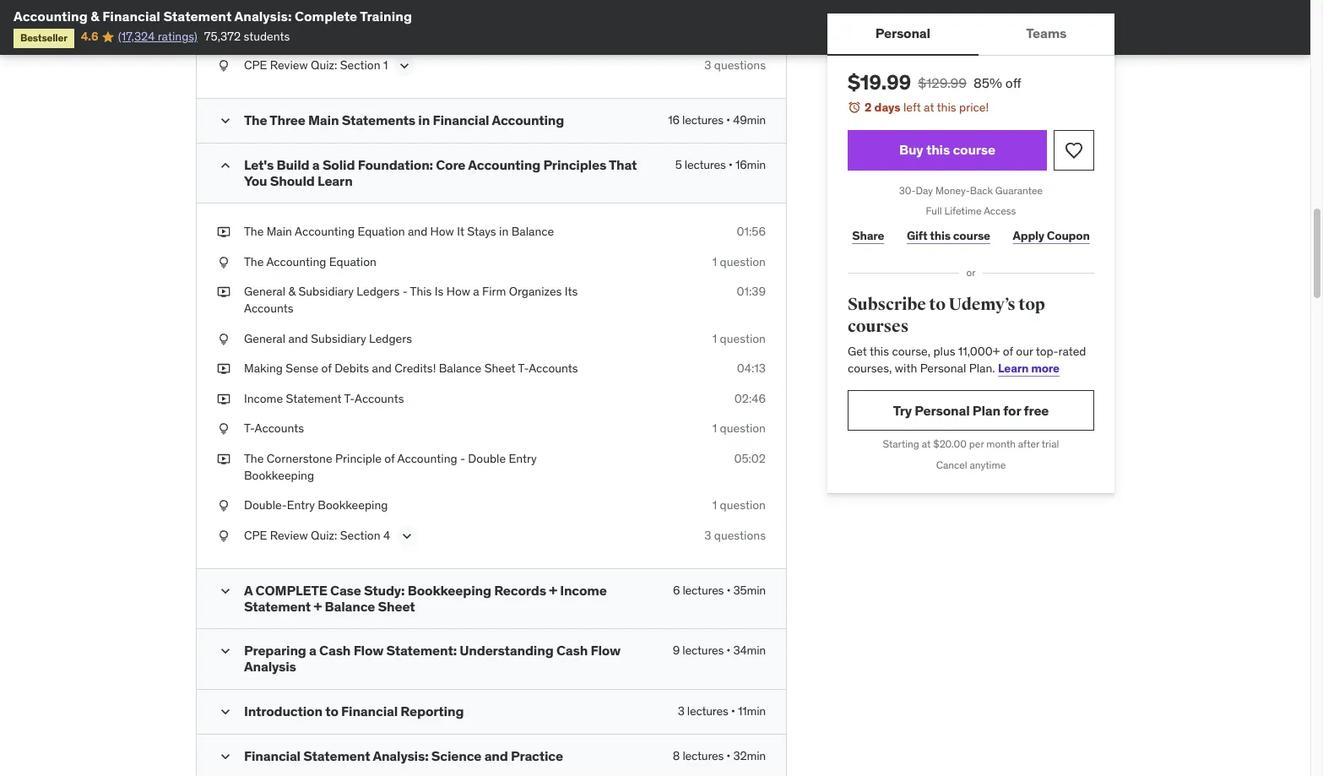 Task type: describe. For each thing, give the bounding box(es) containing it.
statement:
[[386, 642, 457, 659]]

income inside a complete case study: bookkeeping records + income statement + balance sheet
[[560, 582, 607, 599]]

this down $129.99
[[937, 100, 957, 115]]

lectures for preparing a cash flow statement: understanding cash flow analysis
[[683, 643, 724, 658]]

(17,324 ratings)
[[118, 29, 198, 44]]

0 horizontal spatial of
[[321, 361, 332, 376]]

1 question for double-entry bookkeeping
[[713, 498, 766, 513]]

double-entry bookkeeping
[[244, 498, 388, 513]]

preparing
[[244, 642, 306, 659]]

0 vertical spatial main
[[308, 111, 339, 128]]

small image for let's
[[217, 157, 234, 174]]

0 vertical spatial how
[[430, 224, 454, 239]]

plan
[[973, 402, 1001, 419]]

the cornerstone principle of accounting - double entry bookkeeping
[[244, 451, 537, 483]]

1 for t-accounts
[[713, 421, 717, 436]]

accounting inside the 'the cornerstone principle of accounting - double entry bookkeeping'
[[397, 451, 458, 466]]

personal button
[[828, 14, 979, 54]]

this for get
[[870, 344, 889, 359]]

small image for financial
[[217, 748, 234, 765]]

to for financial
[[325, 702, 338, 719]]

accounting & financial statement analysis: complete training
[[14, 8, 412, 24]]

bookkeeping inside a complete case study: bookkeeping records + income statement + balance sheet
[[408, 582, 491, 599]]

3 questions for cpe review quiz: section 1
[[705, 57, 766, 73]]

a inside general & subsidiary ledgers - this is how a firm organizes its accounts
[[473, 284, 479, 299]]

sheet inside a complete case study: bookkeeping records + income statement + balance sheet
[[378, 598, 415, 615]]

rated
[[1059, 344, 1087, 359]]

$20.00
[[933, 438, 967, 451]]

show lecture description image
[[396, 57, 413, 74]]

lectures for the three main statements in financial accounting
[[682, 112, 724, 127]]

organizes
[[509, 284, 562, 299]]

and up sense
[[288, 331, 308, 346]]

1 question from the top
[[720, 254, 766, 269]]

cpe for cpe review quiz: section 4
[[244, 528, 267, 543]]

it
[[457, 224, 465, 239]]

general & subsidiary ledgers - this is how a firm organizes its accounts
[[244, 284, 578, 316]]

download
[[327, 27, 380, 42]]

learn more
[[998, 361, 1060, 376]]

questions for 1
[[714, 57, 766, 73]]

analysis
[[244, 658, 296, 675]]

1 question for t-accounts
[[713, 421, 766, 436]]

small image for analysis
[[217, 643, 234, 660]]

3 xsmall image from the top
[[217, 57, 231, 74]]

the for the accounting equation
[[244, 254, 264, 269]]

general for general & subsidiary ledgers - this is how a firm organizes its accounts
[[244, 284, 286, 299]]

and for debits
[[372, 361, 392, 376]]

8 xsmall image from the top
[[217, 498, 231, 514]]

xsmall image for general and subsidiary ledgers
[[217, 331, 231, 347]]

subscribe to udemy's top courses
[[848, 294, 1045, 337]]

• for financial statement analysis: science and practice
[[727, 748, 731, 763]]

introduction
[[244, 702, 323, 719]]

• for introduction to financial reporting
[[731, 703, 735, 718]]

is
[[435, 284, 444, 299]]

16 lectures • 49min
[[668, 112, 766, 127]]

stays
[[467, 224, 496, 239]]

9 xsmall image from the top
[[217, 528, 231, 544]]

- inside the 'the cornerstone principle of accounting - double entry bookkeeping'
[[460, 451, 465, 466]]

4
[[383, 528, 390, 543]]

learn inside let's build a solid foundation: core accounting principles that you should learn
[[318, 172, 353, 189]]

free
[[1024, 402, 1049, 419]]

subsidiary for and
[[311, 331, 366, 346]]

7 xsmall image from the top
[[217, 451, 231, 468]]

try personal plan for free
[[893, 402, 1049, 419]]

0 horizontal spatial +
[[314, 598, 322, 615]]

its
[[565, 284, 578, 299]]

section for 4
[[340, 528, 381, 543]]

build
[[277, 156, 310, 173]]

xsmall image for making sense of debits and credits! balance sheet t-accounts
[[217, 361, 231, 377]]

try
[[893, 402, 912, 419]]

practice
[[511, 747, 563, 764]]

4 xsmall image from the top
[[217, 224, 231, 241]]

learn more link
[[998, 361, 1060, 376]]

$19.99
[[848, 69, 911, 95]]

top
[[1019, 294, 1045, 315]]

1 vertical spatial main
[[267, 224, 292, 239]]

this for gift
[[930, 228, 951, 243]]

01:39
[[737, 284, 766, 299]]

making
[[244, 361, 283, 376]]

question for t-accounts
[[720, 421, 766, 436]]

cpe review quiz: section 1
[[244, 57, 388, 73]]

solid
[[323, 156, 355, 173]]

statements
[[342, 111, 416, 128]]

lectures for financial statement analysis: science and practice
[[683, 748, 724, 763]]

science
[[431, 747, 482, 764]]

1 horizontal spatial bookkeeping
[[318, 498, 388, 513]]

making sense of debits and credits! balance sheet t-accounts
[[244, 361, 578, 376]]

more
[[1031, 361, 1060, 376]]

financial up core
[[433, 111, 489, 128]]

85%
[[974, 74, 1003, 91]]

8 lectures • 32min
[[673, 748, 766, 763]]

wishlist image
[[1064, 140, 1085, 160]]

the three main statements in financial accounting
[[244, 111, 564, 128]]

course
[[244, 27, 282, 42]]

quiz: for 1
[[311, 57, 337, 73]]

0 vertical spatial at
[[924, 100, 935, 115]]

top-
[[1036, 344, 1059, 359]]

course for buy this course
[[953, 141, 996, 158]]

8
[[673, 748, 680, 763]]

gift this course
[[907, 228, 991, 243]]

this
[[410, 284, 432, 299]]

xsmall image for income statement t-accounts
[[217, 391, 231, 407]]

review for cpe review quiz: section 4
[[270, 528, 308, 543]]

1 horizontal spatial in
[[499, 224, 509, 239]]

0 horizontal spatial t-
[[244, 421, 255, 436]]

4.6
[[81, 29, 98, 44]]

$19.99 $129.99 85% off
[[848, 69, 1022, 95]]

after
[[1019, 438, 1040, 451]]

personal inside button
[[876, 25, 931, 42]]

apply coupon button
[[1009, 219, 1095, 253]]

ledgers for and
[[369, 331, 412, 346]]

subsidiary for &
[[299, 284, 354, 299]]

3 questions for cpe review quiz: section 4
[[705, 528, 766, 543]]

statement down sense
[[286, 391, 342, 406]]

this for buy
[[926, 141, 950, 158]]

1 1 question from the top
[[713, 254, 766, 269]]

0 vertical spatial balance
[[512, 224, 554, 239]]

students
[[244, 29, 290, 44]]

lectures for let's build a solid foundation: core accounting principles that you should learn
[[685, 157, 726, 172]]

1 vertical spatial equation
[[329, 254, 377, 269]]

per
[[970, 438, 984, 451]]

get
[[848, 344, 867, 359]]

principle
[[335, 451, 382, 466]]

accounts down debits
[[355, 391, 404, 406]]

2 days left at this price!
[[865, 100, 989, 115]]

days
[[875, 100, 901, 115]]

cpe review quiz: section 4
[[244, 528, 390, 543]]

general and subsidiary ledgers
[[244, 331, 412, 346]]

lectures for a complete case study: bookkeeping records + income statement + balance sheet
[[683, 583, 724, 598]]

get this course, plus 11,000+ of our top-rated courses, with personal plan.
[[848, 344, 1087, 376]]

3 lectures • 11min
[[678, 703, 766, 718]]

$129.99
[[918, 74, 967, 91]]

three
[[270, 111, 306, 128]]

core
[[436, 156, 466, 173]]

question for double-entry bookkeeping
[[720, 498, 766, 513]]

records
[[494, 582, 546, 599]]

of inside get this course, plus 11,000+ of our top-rated courses, with personal plan.
[[1003, 344, 1014, 359]]

for
[[1004, 402, 1021, 419]]

6 xsmall image from the top
[[217, 421, 231, 438]]

04:13
[[737, 361, 766, 376]]

1 vertical spatial analysis:
[[373, 747, 429, 764]]

buy this course
[[900, 141, 996, 158]]

5 xsmall image from the top
[[217, 254, 231, 271]]

section for 1
[[340, 57, 381, 73]]

teams
[[1027, 25, 1067, 42]]

49min
[[733, 112, 766, 127]]

3 for cpe review quiz: section 1
[[705, 57, 712, 73]]

course for gift this course
[[953, 228, 991, 243]]

& for accounting
[[91, 8, 99, 24]]

guarantee
[[996, 184, 1043, 196]]

let's
[[244, 156, 274, 173]]

0 vertical spatial sheet
[[485, 361, 516, 376]]

a
[[244, 582, 253, 599]]

understanding
[[460, 642, 554, 659]]

general for general and subsidiary ledgers
[[244, 331, 286, 346]]

full
[[926, 205, 942, 217]]

small image for introduction
[[217, 703, 234, 720]]

small image for statement
[[217, 583, 234, 600]]

preparing a cash flow statement: understanding cash flow analysis
[[244, 642, 621, 675]]

anytime
[[970, 459, 1006, 472]]

the for the three main statements in financial accounting
[[244, 111, 267, 128]]

1 vertical spatial t-
[[344, 391, 355, 406]]

sense
[[286, 361, 319, 376]]

9
[[673, 643, 680, 658]]

month
[[987, 438, 1016, 451]]

subscribe
[[848, 294, 926, 315]]

money-
[[936, 184, 970, 196]]



Task type: vqa. For each thing, say whether or not it's contained in the screenshot.
move forward with new skills | get courses from $12.99 now. ends today. ends in 16h 15m 21s .
no



Task type: locate. For each thing, give the bounding box(es) containing it.
accounting up the accounting equation at the top left of the page
[[295, 224, 355, 239]]

subsidiary inside general & subsidiary ledgers - this is how a firm organizes its accounts
[[299, 284, 354, 299]]

how
[[430, 224, 454, 239], [447, 284, 470, 299]]

3 up 16 lectures • 49min
[[705, 57, 712, 73]]

of right sense
[[321, 361, 332, 376]]

• left 11min
[[731, 703, 735, 718]]

at inside starting at $20.00 per month after trial cancel anytime
[[922, 438, 931, 451]]

1 vertical spatial a
[[473, 284, 479, 299]]

4 small image from the top
[[217, 748, 234, 765]]

- left the double
[[460, 451, 465, 466]]

1 course from the top
[[953, 141, 996, 158]]

1 small image from the top
[[217, 112, 234, 129]]

this up courses,
[[870, 344, 889, 359]]

6 lectures • 35min
[[673, 583, 766, 598]]

the for the cornerstone principle of accounting - double entry bookkeeping
[[244, 451, 264, 466]]

cash right understanding
[[557, 642, 588, 659]]

double
[[468, 451, 506, 466]]

0 vertical spatial analysis:
[[234, 8, 292, 24]]

3 question from the top
[[720, 421, 766, 436]]

income
[[244, 391, 283, 406], [560, 582, 607, 599]]

1 horizontal spatial -
[[403, 284, 408, 299]]

course down lifetime
[[953, 228, 991, 243]]

4 the from the top
[[244, 451, 264, 466]]

0 horizontal spatial in
[[418, 111, 430, 128]]

you
[[244, 172, 267, 189]]

0 vertical spatial subsidiary
[[299, 284, 354, 299]]

financial up (17,324
[[102, 8, 160, 24]]

and right debits
[[372, 361, 392, 376]]

1 vertical spatial cpe
[[244, 528, 267, 543]]

0 vertical spatial -
[[319, 27, 324, 42]]

0 vertical spatial 3 questions
[[705, 57, 766, 73]]

general up making
[[244, 331, 286, 346]]

1 vertical spatial balance
[[439, 361, 482, 376]]

share
[[853, 228, 885, 243]]

general inside general & subsidiary ledgers - this is how a firm organizes its accounts
[[244, 284, 286, 299]]

a inside preparing a cash flow statement: understanding cash flow analysis
[[309, 642, 317, 659]]

bookkeeping down cornerstone
[[244, 468, 314, 483]]

review for cpe review quiz: section 1
[[270, 57, 308, 73]]

cpe
[[244, 57, 267, 73], [244, 528, 267, 543]]

course,
[[892, 344, 931, 359]]

1 vertical spatial -
[[403, 284, 408, 299]]

0 vertical spatial income
[[244, 391, 283, 406]]

main up the accounting equation at the top left of the page
[[267, 224, 292, 239]]

t- down organizes at the left top of page
[[518, 361, 529, 376]]

1 review from the top
[[270, 57, 308, 73]]

notes
[[285, 27, 316, 42]]

course inside 'button'
[[953, 141, 996, 158]]

section down download
[[340, 57, 381, 73]]

2 xsmall image from the top
[[217, 331, 231, 347]]

price!
[[960, 100, 989, 115]]

quiz: down course notes - download
[[311, 57, 337, 73]]

2 xsmall image from the top
[[217, 27, 231, 44]]

off
[[1006, 74, 1022, 91]]

of left our
[[1003, 344, 1014, 359]]

of right the principle
[[385, 451, 395, 466]]

1 horizontal spatial t-
[[344, 391, 355, 406]]

accounting up bestseller
[[14, 8, 88, 24]]

small image for the
[[217, 112, 234, 129]]

main
[[308, 111, 339, 128], [267, 224, 292, 239]]

2 1 question from the top
[[713, 331, 766, 346]]

0 vertical spatial personal
[[876, 25, 931, 42]]

learn
[[318, 172, 353, 189], [998, 361, 1029, 376]]

questions
[[714, 57, 766, 73], [714, 528, 766, 543]]

1 vertical spatial sheet
[[378, 598, 415, 615]]

2 3 questions from the top
[[705, 528, 766, 543]]

t- down debits
[[344, 391, 355, 406]]

the
[[244, 111, 267, 128], [244, 224, 264, 239], [244, 254, 264, 269], [244, 451, 264, 466]]

2 review from the top
[[270, 528, 308, 543]]

gift this course link
[[903, 219, 995, 253]]

2 section from the top
[[340, 528, 381, 543]]

subsidiary down the accounting equation at the top left of the page
[[299, 284, 354, 299]]

the main accounting equation and how it stays in balance
[[244, 224, 554, 239]]

lectures right the 16
[[682, 112, 724, 127]]

3
[[705, 57, 712, 73], [705, 528, 712, 543], [678, 703, 685, 718]]

this right gift
[[930, 228, 951, 243]]

1 3 questions from the top
[[705, 57, 766, 73]]

study:
[[364, 582, 405, 599]]

and left it
[[408, 224, 428, 239]]

1 vertical spatial personal
[[920, 361, 966, 376]]

0 horizontal spatial sheet
[[378, 598, 415, 615]]

complete
[[256, 582, 327, 599]]

2 horizontal spatial -
[[460, 451, 465, 466]]

1 xsmall image from the top
[[217, 284, 231, 301]]

• left 49min
[[726, 112, 731, 127]]

0 vertical spatial of
[[1003, 344, 1014, 359]]

how inside general & subsidiary ledgers - this is how a firm organizes its accounts
[[447, 284, 470, 299]]

buy this course button
[[848, 130, 1047, 170]]

and for science
[[485, 747, 508, 764]]

6
[[673, 583, 680, 598]]

lectures right 6
[[683, 583, 724, 598]]

small image left "analysis"
[[217, 643, 234, 660]]

cpe down double-
[[244, 528, 267, 543]]

lectures
[[682, 112, 724, 127], [685, 157, 726, 172], [683, 583, 724, 598], [683, 643, 724, 658], [687, 703, 729, 718], [683, 748, 724, 763]]

+ left case on the left bottom
[[314, 598, 322, 615]]

lectures right 9
[[683, 643, 724, 658]]

2 questions from the top
[[714, 528, 766, 543]]

questions for 4
[[714, 528, 766, 543]]

ledgers up making sense of debits and credits! balance sheet t-accounts
[[369, 331, 412, 346]]

2 horizontal spatial bookkeeping
[[408, 582, 491, 599]]

1 section from the top
[[340, 57, 381, 73]]

learn down our
[[998, 361, 1029, 376]]

• for preparing a cash flow statement: understanding cash flow analysis
[[727, 643, 731, 658]]

30-
[[899, 184, 916, 196]]

ledgers inside general & subsidiary ledgers - this is how a firm organizes its accounts
[[357, 284, 400, 299]]

with
[[895, 361, 918, 376]]

1 horizontal spatial +
[[549, 582, 557, 599]]

1 vertical spatial 3
[[705, 528, 712, 543]]

0 vertical spatial entry
[[509, 451, 537, 466]]

starting at $20.00 per month after trial cancel anytime
[[883, 438, 1060, 472]]

2 small image from the top
[[217, 157, 234, 174]]

main right three
[[308, 111, 339, 128]]

course notes - download
[[244, 27, 380, 42]]

0 horizontal spatial income
[[244, 391, 283, 406]]

1 horizontal spatial entry
[[509, 451, 537, 466]]

personal down 'plus'
[[920, 361, 966, 376]]

1 vertical spatial at
[[922, 438, 931, 451]]

0 horizontal spatial &
[[91, 8, 99, 24]]

cash right preparing
[[319, 642, 351, 659]]

0 vertical spatial a
[[312, 156, 320, 173]]

11,000+
[[959, 344, 1000, 359]]

of inside the 'the cornerstone principle of accounting - double entry bookkeeping'
[[385, 451, 395, 466]]

how left it
[[430, 224, 454, 239]]

0 horizontal spatial to
[[325, 702, 338, 719]]

1 vertical spatial review
[[270, 528, 308, 543]]

quiz:
[[311, 57, 337, 73], [311, 528, 337, 543]]

let's build a solid foundation: core accounting principles that you should learn
[[244, 156, 637, 189]]

t-
[[518, 361, 529, 376], [344, 391, 355, 406], [244, 421, 255, 436]]

statement inside a complete case study: bookkeeping records + income statement + balance sheet
[[244, 598, 311, 615]]

section left the 4
[[340, 528, 381, 543]]

2 cpe from the top
[[244, 528, 267, 543]]

income right records
[[560, 582, 607, 599]]

+
[[549, 582, 557, 599], [314, 598, 322, 615]]

buy
[[900, 141, 924, 158]]

1 vertical spatial of
[[321, 361, 332, 376]]

0 vertical spatial ledgers
[[357, 284, 400, 299]]

0 vertical spatial cpe
[[244, 57, 267, 73]]

bestseller
[[20, 32, 67, 44]]

1 vertical spatial &
[[288, 284, 296, 299]]

complete
[[295, 8, 357, 24]]

accounting up principles at the left of the page
[[492, 111, 564, 128]]

accounts up cornerstone
[[255, 421, 304, 436]]

to right introduction
[[325, 702, 338, 719]]

1 general from the top
[[244, 284, 286, 299]]

2 question from the top
[[720, 331, 766, 346]]

- inside general & subsidiary ledgers - this is how a firm organizes its accounts
[[403, 284, 408, 299]]

0 vertical spatial in
[[418, 111, 430, 128]]

1 question up 01:39
[[713, 254, 766, 269]]

- left 'this'
[[403, 284, 408, 299]]

the inside the 'the cornerstone principle of accounting - double entry bookkeeping'
[[244, 451, 264, 466]]

& down the accounting equation at the top left of the page
[[288, 284, 296, 299]]

accounting right core
[[468, 156, 541, 173]]

3 questions up 35min
[[705, 528, 766, 543]]

entry inside the 'the cornerstone principle of accounting - double entry bookkeeping'
[[509, 451, 537, 466]]

xsmall image
[[217, 284, 231, 301], [217, 331, 231, 347], [217, 361, 231, 377], [217, 391, 231, 407]]

1 horizontal spatial of
[[385, 451, 395, 466]]

3 for cpe review quiz: section 4
[[705, 528, 712, 543]]

the for the main accounting equation and how it stays in balance
[[244, 224, 264, 239]]

0 vertical spatial section
[[340, 57, 381, 73]]

1 vertical spatial to
[[325, 702, 338, 719]]

2 cash from the left
[[557, 642, 588, 659]]

equation down 'foundation:'
[[358, 224, 405, 239]]

& up the 4.6
[[91, 8, 99, 24]]

question down 05:02
[[720, 498, 766, 513]]

1 horizontal spatial &
[[288, 284, 296, 299]]

• left '34min'
[[727, 643, 731, 658]]

review
[[270, 57, 308, 73], [270, 528, 308, 543]]

this inside 'button'
[[926, 141, 950, 158]]

2 vertical spatial 3
[[678, 703, 685, 718]]

entry right the double
[[509, 451, 537, 466]]

subsidiary
[[299, 284, 354, 299], [311, 331, 366, 346]]

a complete case study: bookkeeping records + income statement + balance sheet
[[244, 582, 607, 615]]

2 small image from the top
[[217, 643, 234, 660]]

sheet
[[485, 361, 516, 376], [378, 598, 415, 615]]

accounts down its
[[529, 361, 578, 376]]

to for udemy's
[[929, 294, 946, 315]]

tab list
[[828, 14, 1115, 56]]

1 vertical spatial learn
[[998, 361, 1029, 376]]

entry
[[509, 451, 537, 466], [287, 498, 315, 513]]

1 vertical spatial course
[[953, 228, 991, 243]]

0 vertical spatial 3
[[705, 57, 712, 73]]

this right buy
[[926, 141, 950, 158]]

2 vertical spatial a
[[309, 642, 317, 659]]

3 1 question from the top
[[713, 421, 766, 436]]

lectures right 5
[[685, 157, 726, 172]]

to inside 'subscribe to udemy's top courses'
[[929, 294, 946, 315]]

at left $20.00
[[922, 438, 931, 451]]

balance down cpe review quiz: section 4
[[325, 598, 375, 615]]

0 horizontal spatial learn
[[318, 172, 353, 189]]

personal
[[876, 25, 931, 42], [920, 361, 966, 376], [915, 402, 970, 419]]

gift
[[907, 228, 928, 243]]

1 vertical spatial small image
[[217, 643, 234, 660]]

1 vertical spatial income
[[560, 582, 607, 599]]

share button
[[848, 219, 889, 253]]

small image
[[217, 583, 234, 600], [217, 643, 234, 660]]

16min
[[736, 157, 766, 172]]

0 vertical spatial equation
[[358, 224, 405, 239]]

general down the accounting equation at the top left of the page
[[244, 284, 286, 299]]

1 vertical spatial bookkeeping
[[318, 498, 388, 513]]

1 cash from the left
[[319, 642, 351, 659]]

xsmall image for general & subsidiary ledgers - this is how a firm organizes its accounts
[[217, 284, 231, 301]]

& for general
[[288, 284, 296, 299]]

bookkeeping inside the 'the cornerstone principle of accounting - double entry bookkeeping'
[[244, 468, 314, 483]]

1 vertical spatial entry
[[287, 498, 315, 513]]

11min
[[738, 703, 766, 718]]

question for general and subsidiary ledgers
[[720, 331, 766, 346]]

1 horizontal spatial main
[[308, 111, 339, 128]]

2 vertical spatial -
[[460, 451, 465, 466]]

0 horizontal spatial -
[[319, 27, 324, 42]]

1 cpe from the top
[[244, 57, 267, 73]]

2 vertical spatial balance
[[325, 598, 375, 615]]

5 lectures • 16min
[[675, 157, 766, 172]]

a inside let's build a solid foundation: core accounting principles that you should learn
[[312, 156, 320, 173]]

statement up ratings)
[[163, 8, 232, 24]]

• left 32min in the right bottom of the page
[[727, 748, 731, 763]]

0 vertical spatial t-
[[518, 361, 529, 376]]

1 vertical spatial how
[[447, 284, 470, 299]]

ledgers for &
[[357, 284, 400, 299]]

0 vertical spatial course
[[953, 141, 996, 158]]

& inside general & subsidiary ledgers - this is how a firm organizes its accounts
[[288, 284, 296, 299]]

- down the complete
[[319, 27, 324, 42]]

review down notes
[[270, 57, 308, 73]]

1 for double-entry bookkeeping
[[713, 498, 717, 513]]

and for equation
[[408, 224, 428, 239]]

ledgers left 'this'
[[357, 284, 400, 299]]

cpe for cpe review quiz: section 1
[[244, 57, 267, 73]]

1 vertical spatial quiz:
[[311, 528, 337, 543]]

0 vertical spatial review
[[270, 57, 308, 73]]

financial up financial statement analysis: science and practice
[[341, 702, 398, 719]]

1 for general and subsidiary ledgers
[[713, 331, 717, 346]]

1 the from the top
[[244, 111, 267, 128]]

apply coupon
[[1013, 228, 1090, 243]]

course
[[953, 141, 996, 158], [953, 228, 991, 243]]

accounting inside let's build a solid foundation: core accounting principles that you should learn
[[468, 156, 541, 173]]

quiz: for 4
[[311, 528, 337, 543]]

ratings)
[[158, 29, 198, 44]]

question up 05:02
[[720, 421, 766, 436]]

(17,324
[[118, 29, 155, 44]]

1 horizontal spatial to
[[929, 294, 946, 315]]

1 xsmall image from the top
[[217, 0, 231, 14]]

cash
[[319, 642, 351, 659], [557, 642, 588, 659]]

• for the three main statements in financial accounting
[[726, 112, 731, 127]]

flow left 9
[[591, 642, 621, 659]]

tab list containing personal
[[828, 14, 1115, 56]]

small image
[[217, 112, 234, 129], [217, 157, 234, 174], [217, 703, 234, 720], [217, 748, 234, 765]]

1 small image from the top
[[217, 583, 234, 600]]

1 horizontal spatial learn
[[998, 361, 1029, 376]]

bookkeeping right study:
[[408, 582, 491, 599]]

alarm image
[[848, 101, 862, 114]]

2 general from the top
[[244, 331, 286, 346]]

1 horizontal spatial cash
[[557, 642, 588, 659]]

1 vertical spatial section
[[340, 528, 381, 543]]

analysis: down reporting at the bottom of the page
[[373, 747, 429, 764]]

4 1 question from the top
[[713, 498, 766, 513]]

accounts inside general & subsidiary ledgers - this is how a firm organizes its accounts
[[244, 301, 294, 316]]

questions up 35min
[[714, 528, 766, 543]]

•
[[726, 112, 731, 127], [729, 157, 733, 172], [727, 583, 731, 598], [727, 643, 731, 658], [731, 703, 735, 718], [727, 748, 731, 763]]

flow left statement:
[[354, 642, 384, 659]]

3 up '8'
[[678, 703, 685, 718]]

how right the is at the left top
[[447, 284, 470, 299]]

1 vertical spatial questions
[[714, 528, 766, 543]]

1 horizontal spatial flow
[[591, 642, 621, 659]]

course up back
[[953, 141, 996, 158]]

lectures left 11min
[[687, 703, 729, 718]]

• for let's build a solid foundation: core accounting principles that you should learn
[[729, 157, 733, 172]]

0 horizontal spatial cash
[[319, 642, 351, 659]]

2 horizontal spatial balance
[[512, 224, 554, 239]]

2 quiz: from the top
[[311, 528, 337, 543]]

to left udemy's
[[929, 294, 946, 315]]

1 flow from the left
[[354, 642, 384, 659]]

3 xsmall image from the top
[[217, 361, 231, 377]]

statement down 'introduction to financial reporting' on the bottom left
[[303, 747, 370, 764]]

question up 04:13
[[720, 331, 766, 346]]

1 vertical spatial general
[[244, 331, 286, 346]]

4 question from the top
[[720, 498, 766, 513]]

0 vertical spatial learn
[[318, 172, 353, 189]]

learn right should
[[318, 172, 353, 189]]

2
[[865, 100, 872, 115]]

case
[[330, 582, 361, 599]]

this inside get this course, plus 11,000+ of our top-rated courses, with personal plan.
[[870, 344, 889, 359]]

30-day money-back guarantee full lifetime access
[[899, 184, 1043, 217]]

2 vertical spatial of
[[385, 451, 395, 466]]

3 the from the top
[[244, 254, 264, 269]]

1 question down 05:02
[[713, 498, 766, 513]]

sheet down firm
[[485, 361, 516, 376]]

0 vertical spatial quiz:
[[311, 57, 337, 73]]

equation down the main accounting equation and how it stays in balance
[[329, 254, 377, 269]]

a left solid
[[312, 156, 320, 173]]

32min
[[734, 748, 766, 763]]

0 horizontal spatial main
[[267, 224, 292, 239]]

cpe down 75,372 students
[[244, 57, 267, 73]]

apply
[[1013, 228, 1045, 243]]

plus
[[934, 344, 956, 359]]

1 questions from the top
[[714, 57, 766, 73]]

1 quiz: from the top
[[311, 57, 337, 73]]

0 vertical spatial small image
[[217, 583, 234, 600]]

2 horizontal spatial of
[[1003, 344, 1014, 359]]

1 horizontal spatial income
[[560, 582, 607, 599]]

1 question up 04:13
[[713, 331, 766, 346]]

4 xsmall image from the top
[[217, 391, 231, 407]]

0 vertical spatial bookkeeping
[[244, 468, 314, 483]]

2 flow from the left
[[591, 642, 621, 659]]

a right preparing
[[309, 642, 317, 659]]

statement up preparing
[[244, 598, 311, 615]]

2 vertical spatial bookkeeping
[[408, 582, 491, 599]]

1 question for general and subsidiary ledgers
[[713, 331, 766, 346]]

3 questions up 49min
[[705, 57, 766, 73]]

1 vertical spatial 3 questions
[[705, 528, 766, 543]]

2 the from the top
[[244, 224, 264, 239]]

lectures for introduction to financial reporting
[[687, 703, 729, 718]]

• for a complete case study: bookkeeping records + income statement + balance sheet
[[727, 583, 731, 598]]

income down making
[[244, 391, 283, 406]]

16
[[668, 112, 680, 127]]

2 course from the top
[[953, 228, 991, 243]]

personal inside get this course, plus 11,000+ of our top-rated courses, with personal plan.
[[920, 361, 966, 376]]

0 horizontal spatial analysis:
[[234, 8, 292, 24]]

3 small image from the top
[[217, 703, 234, 720]]

34min
[[734, 643, 766, 658]]

2 vertical spatial personal
[[915, 402, 970, 419]]

0 vertical spatial to
[[929, 294, 946, 315]]

show lecture description image
[[399, 528, 416, 545]]

xsmall image
[[217, 0, 231, 14], [217, 27, 231, 44], [217, 57, 231, 74], [217, 224, 231, 241], [217, 254, 231, 271], [217, 421, 231, 438], [217, 451, 231, 468], [217, 498, 231, 514], [217, 528, 231, 544]]

0 horizontal spatial balance
[[325, 598, 375, 615]]

+ right records
[[549, 582, 557, 599]]

financial down introduction
[[244, 747, 301, 764]]

lectures right '8'
[[683, 748, 724, 763]]

our
[[1016, 344, 1034, 359]]

3 questions
[[705, 57, 766, 73], [705, 528, 766, 543]]

quiz: down 'double-entry bookkeeping'
[[311, 528, 337, 543]]

1 vertical spatial in
[[499, 224, 509, 239]]

1 question
[[713, 254, 766, 269], [713, 331, 766, 346], [713, 421, 766, 436], [713, 498, 766, 513]]

courses
[[848, 316, 909, 337]]

balance inside a complete case study: bookkeeping records + income statement + balance sheet
[[325, 598, 375, 615]]

01:56
[[737, 224, 766, 239]]

02:46
[[735, 391, 766, 406]]

coupon
[[1047, 228, 1090, 243]]

reporting
[[401, 702, 464, 719]]

accounts
[[244, 301, 294, 316], [529, 361, 578, 376], [355, 391, 404, 406], [255, 421, 304, 436]]

2 vertical spatial t-
[[244, 421, 255, 436]]

0 vertical spatial &
[[91, 8, 99, 24]]

1 vertical spatial ledgers
[[369, 331, 412, 346]]

2 horizontal spatial t-
[[518, 361, 529, 376]]

• left 35min
[[727, 583, 731, 598]]

bookkeeping up the 4
[[318, 498, 388, 513]]

courses,
[[848, 361, 892, 376]]

0 vertical spatial general
[[244, 284, 286, 299]]

0 vertical spatial questions
[[714, 57, 766, 73]]

questions up 49min
[[714, 57, 766, 73]]

accounting down should
[[266, 254, 326, 269]]

of
[[1003, 344, 1014, 359], [321, 361, 332, 376], [385, 451, 395, 466]]

and right science
[[485, 747, 508, 764]]



